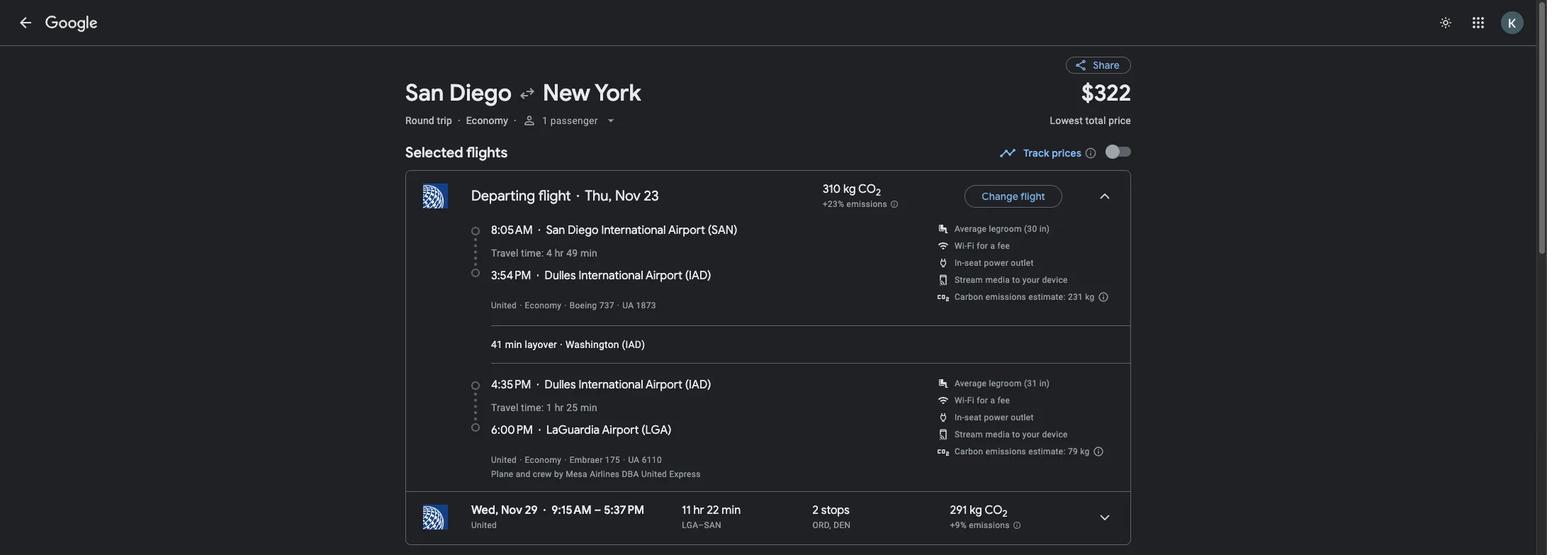 Task type: vqa. For each thing, say whether or not it's contained in the screenshot.
field
no



Task type: describe. For each thing, give the bounding box(es) containing it.
learn more about tracked prices image
[[1085, 147, 1098, 160]]

carbon for carbon emissions estimate: 231 kg
[[955, 292, 984, 302]]

san diego
[[406, 79, 512, 108]]

round
[[406, 115, 435, 126]]

(31
[[1025, 379, 1038, 389]]

+9%
[[951, 521, 967, 531]]

+9% emissions
[[951, 521, 1010, 531]]

outlet for (31
[[1011, 413, 1034, 423]]

dulles international airport (iad) for 3:54 pm
[[545, 269, 712, 283]]

231
[[1069, 292, 1084, 302]]

travel for 4:35 pm
[[491, 402, 519, 413]]

for for average legroom (30 in)
[[977, 241, 989, 251]]

return flight on wednesday, november 29. leaves laguardia airport at 9:15 am on wednesday, november 29 and arrives at san diego international airport at 5:37 pm on wednesday, november 29. element
[[472, 503, 645, 518]]

41
[[491, 339, 503, 350]]

Arrival time: 3:54 PM. text field
[[491, 269, 531, 283]]

0 horizontal spatial –
[[595, 503, 602, 518]]

flights
[[467, 144, 508, 162]]

legroom for (31
[[989, 379, 1022, 389]]

+23% emissions
[[823, 199, 888, 209]]

11
[[682, 503, 691, 518]]

united down ua 6110
[[642, 469, 667, 479]]

(iad) for 4:35 pm
[[686, 378, 712, 392]]

departing
[[472, 187, 536, 205]]

seat for average legroom (30 in)
[[965, 258, 982, 268]]

79
[[1069, 447, 1079, 457]]

flight details. return flight on wednesday, november 29. leaves laguardia airport at 9:15 am on wednesday, november 29 and arrives at san diego international airport at 5:37 pm on wednesday, november 29. image
[[1088, 501, 1122, 535]]

none text field containing $322
[[1051, 79, 1132, 139]]

$322 lowest total price
[[1051, 79, 1132, 126]]

change
[[982, 190, 1019, 203]]

hr inside '11 hr 22 min lga – san'
[[694, 503, 705, 518]]

ua 1873
[[623, 301, 656, 311]]

average legroom (31 in)
[[955, 379, 1050, 389]]

san
[[704, 520, 722, 530]]

310
[[823, 182, 841, 196]]

in- for average legroom (31 in)
[[955, 413, 965, 423]]

travel for 8:05 am
[[491, 247, 519, 259]]

washington
[[566, 339, 620, 350]]

outlet for (30
[[1011, 258, 1034, 268]]

for for average legroom (31 in)
[[977, 396, 989, 406]]

11 hr 22 min lga – san
[[682, 503, 741, 530]]

3:54 pm
[[491, 269, 531, 283]]

track prices
[[1024, 147, 1082, 160]]

2 inside 2 stops ord , den
[[813, 503, 819, 518]]

291 kg co 2
[[951, 503, 1008, 520]]

737
[[600, 301, 615, 311]]

kg right the 79
[[1081, 447, 1090, 457]]

plane and crew by mesa airlines dba united express
[[491, 469, 701, 479]]

,
[[830, 520, 832, 530]]

25
[[567, 402, 578, 413]]

wed, nov 29
[[472, 503, 538, 518]]

0 vertical spatial international
[[602, 223, 666, 238]]

round trip
[[406, 115, 452, 126]]

2 stops ord , den
[[813, 503, 851, 530]]

airport up (lga)
[[646, 378, 683, 392]]

prices
[[1052, 147, 1082, 160]]

thu, nov 23
[[585, 187, 659, 205]]

in-seat power outlet for (31
[[955, 413, 1034, 423]]

 image right the 737
[[617, 301, 620, 311]]

kg right 231
[[1086, 292, 1095, 302]]

stops
[[822, 503, 850, 518]]

1 passenger button
[[517, 104, 624, 138]]

stream media to your device for (30
[[955, 275, 1068, 285]]

nov for wed,
[[501, 503, 523, 518]]

mesa
[[566, 469, 588, 479]]

average legroom (30 in)
[[955, 224, 1050, 234]]

laguardia
[[547, 423, 600, 438]]

Arrival time: 6:00 PM. text field
[[491, 423, 533, 438]]

co for 310 kg co
[[859, 182, 876, 196]]

1 passenger
[[542, 115, 598, 126]]

average for average legroom (30 in)
[[955, 224, 987, 234]]

nov for thu,
[[616, 187, 641, 205]]

+23%
[[823, 199, 845, 209]]

new
[[543, 79, 591, 108]]

wi-fi for a fee for average legroom (31 in)
[[955, 396, 1011, 406]]

den
[[834, 520, 851, 530]]

estimate: for 79
[[1029, 447, 1066, 457]]

travel time: 1 hr 25 min
[[491, 402, 598, 413]]

ord
[[813, 520, 830, 530]]

4
[[547, 247, 552, 259]]

 image right the 175
[[623, 455, 626, 465]]

Departure time: 8:05 AM. text field
[[491, 223, 533, 238]]

291
[[951, 503, 968, 518]]

carbon for carbon emissions estimate: 79 kg
[[955, 447, 984, 457]]

41 min layover
[[491, 339, 557, 350]]

san diego international airport (san)
[[546, 223, 738, 238]]

9:15 am
[[552, 503, 592, 518]]

boeing
[[570, 301, 597, 311]]

plane
[[491, 469, 514, 479]]

322 us dollars element
[[1082, 79, 1132, 108]]

by
[[554, 469, 564, 479]]

9:15 am – 5:37 pm
[[552, 503, 645, 518]]

united down 3:54 pm text box on the left of the page
[[491, 301, 517, 311]]

4:35 pm
[[491, 378, 531, 392]]

go back image
[[17, 14, 34, 31]]

2 for 291 kg co
[[1003, 508, 1008, 520]]

San Diego to New York and back text field
[[406, 79, 1033, 108]]

22
[[707, 503, 719, 518]]

departing flight
[[472, 187, 571, 205]]

loading results progress bar
[[0, 45, 1537, 48]]

dulles international airport (iad) for 4:35 pm
[[545, 378, 712, 392]]

2 vertical spatial  image
[[544, 503, 546, 518]]

in-seat power outlet for (30
[[955, 258, 1034, 268]]

seat for average legroom (31 in)
[[965, 413, 982, 423]]

airport up ua 1873
[[646, 269, 683, 283]]

8:05 am
[[491, 223, 533, 238]]

new york
[[543, 79, 641, 108]]

 image left 1 passenger
[[514, 115, 517, 126]]

york
[[595, 79, 641, 108]]

san for san diego international airport (san)
[[546, 223, 565, 238]]

emissions for carbon emissions estimate: 231 kg
[[986, 292, 1027, 302]]

175
[[605, 455, 620, 465]]

23
[[644, 187, 659, 205]]

track
[[1024, 147, 1050, 160]]

laguardia airport (lga)
[[547, 423, 672, 438]]

thu,
[[585, 187, 612, 205]]

(san)
[[708, 223, 738, 238]]

media for carbon emissions estimate: 79 kg
[[986, 430, 1010, 440]]

united down the wed,
[[472, 520, 497, 530]]

dulles for 3:54 pm
[[545, 269, 576, 283]]



Task type: locate. For each thing, give the bounding box(es) containing it.
device up carbon emissions estimate: 231 kg
[[1043, 275, 1068, 285]]

wi- down average legroom (31 in)
[[955, 396, 968, 406]]

dulles down 4
[[545, 269, 576, 283]]

travel up 3:54 pm on the left of the page
[[491, 247, 519, 259]]

device
[[1043, 275, 1068, 285], [1043, 430, 1068, 440]]

dba
[[622, 469, 639, 479]]

 image
[[458, 115, 461, 126], [539, 423, 541, 438], [544, 503, 546, 518]]

1 travel from the top
[[491, 247, 519, 259]]

0 vertical spatial device
[[1043, 275, 1068, 285]]

diego up trip
[[449, 79, 512, 108]]

1 vertical spatial san
[[546, 223, 565, 238]]

list
[[406, 171, 1131, 545]]

Departure time: 9:15 AM. text field
[[552, 503, 592, 518]]

0 vertical spatial san
[[406, 79, 444, 108]]

0 vertical spatial nov
[[616, 187, 641, 205]]

1 vertical spatial in)
[[1040, 379, 1050, 389]]

1 vertical spatial estimate:
[[1029, 447, 1066, 457]]

wi-fi for a fee for average legroom (30 in)
[[955, 241, 1011, 251]]

fee
[[998, 241, 1011, 251], [998, 396, 1011, 406]]

hr for dulles
[[555, 402, 564, 413]]

1 vertical spatial in-seat power outlet
[[955, 413, 1034, 423]]

embraer
[[570, 455, 603, 465]]

2 seat from the top
[[965, 413, 982, 423]]

average down change
[[955, 224, 987, 234]]

0 vertical spatial media
[[986, 275, 1010, 285]]

emissions down 310 kg co 2 at right
[[847, 199, 888, 209]]

total
[[1086, 115, 1107, 126]]

co inside 291 kg co 2
[[985, 503, 1003, 518]]

main content
[[406, 45, 1132, 555]]

stream for carbon emissions estimate: 231 kg
[[955, 275, 984, 285]]

1 vertical spatial a
[[991, 396, 996, 406]]

– inside '11 hr 22 min lga – san'
[[699, 520, 704, 530]]

2 travel from the top
[[491, 402, 519, 413]]

your for 231
[[1023, 275, 1040, 285]]

0 vertical spatial your
[[1023, 275, 1040, 285]]

united
[[491, 301, 517, 311], [491, 455, 517, 465], [642, 469, 667, 479], [472, 520, 497, 530]]

in) right '(30'
[[1040, 224, 1050, 234]]

Departure time: 4:35 PM. text field
[[491, 378, 531, 392]]

nov left 29
[[501, 503, 523, 518]]

1 horizontal spatial  image
[[539, 423, 541, 438]]

average left (31
[[955, 379, 987, 389]]

1 vertical spatial dulles
[[545, 378, 576, 392]]

1 vertical spatial for
[[977, 396, 989, 406]]

2 time: from the top
[[521, 402, 544, 413]]

1 wi-fi for a fee from the top
[[955, 241, 1011, 251]]

2 outlet from the top
[[1011, 413, 1034, 423]]

wi-fi for a fee down average legroom (30 in)
[[955, 241, 1011, 251]]

 image down travel time: 1 hr 25 min
[[539, 423, 541, 438]]

0 vertical spatial stream media to your device
[[955, 275, 1068, 285]]

san for san diego
[[406, 79, 444, 108]]

1 outlet from the top
[[1011, 258, 1034, 268]]

to up carbon emissions estimate: 79 kilograms element
[[1013, 430, 1021, 440]]

1 in-seat power outlet from the top
[[955, 258, 1034, 268]]

 image for economy
[[458, 115, 461, 126]]

2 average from the top
[[955, 379, 987, 389]]

1 vertical spatial seat
[[965, 413, 982, 423]]

1 vertical spatial time:
[[521, 402, 544, 413]]

your up carbon emissions estimate: 231 kilograms element
[[1023, 275, 1040, 285]]

san up round trip
[[406, 79, 444, 108]]

2 up ord
[[813, 503, 819, 518]]

2 to from the top
[[1013, 430, 1021, 440]]

kg up +23% emissions
[[844, 182, 856, 196]]

outlet up carbon emissions estimate: 231 kg
[[1011, 258, 1034, 268]]

2 for from the top
[[977, 396, 989, 406]]

ua 6110
[[629, 455, 662, 465]]

0 vertical spatial outlet
[[1011, 258, 1034, 268]]

in-seat power outlet down average legroom (30 in)
[[955, 258, 1034, 268]]

in-seat power outlet
[[955, 258, 1034, 268], [955, 413, 1034, 423]]

dulles
[[545, 269, 576, 283], [545, 378, 576, 392]]

layover (1 of 2) is a 2 hr 7 min layover at o'hare international airport in chicago. layover (2 of 2) is a 1 hr 21 min layover at denver international airport in denver. element
[[813, 520, 944, 531]]

0 vertical spatial  image
[[458, 115, 461, 126]]

1 stream from the top
[[955, 275, 984, 285]]

0 vertical spatial stream
[[955, 275, 984, 285]]

in) for average legroom (31 in)
[[1040, 379, 1050, 389]]

kg inside 291 kg co 2
[[970, 503, 983, 518]]

0 vertical spatial in-
[[955, 258, 965, 268]]

0 horizontal spatial co
[[859, 182, 876, 196]]

fee for (30
[[998, 241, 1011, 251]]

1 vertical spatial co
[[985, 503, 1003, 518]]

main content containing san diego
[[406, 45, 1132, 555]]

0 horizontal spatial  image
[[458, 115, 461, 126]]

outlet up carbon emissions estimate: 79 kilograms element
[[1011, 413, 1034, 423]]

device up carbon emissions estimate: 79 kg
[[1043, 430, 1068, 440]]

–
[[595, 503, 602, 518], [699, 520, 704, 530]]

1 inside popup button
[[542, 115, 548, 126]]

1 stream media to your device from the top
[[955, 275, 1068, 285]]

0 vertical spatial economy
[[466, 115, 508, 126]]

travel time: 4 hr 49 min
[[491, 247, 598, 259]]

min inside '11 hr 22 min lga – san'
[[722, 503, 741, 518]]

1 vertical spatial economy
[[525, 301, 562, 311]]

min right 41
[[505, 339, 522, 350]]

list containing departing flight
[[406, 171, 1131, 545]]

boeing 737
[[570, 301, 615, 311]]

for down average legroom (31 in)
[[977, 396, 989, 406]]

min right 22
[[722, 503, 741, 518]]

a for (31
[[991, 396, 996, 406]]

stream up carbon emissions estimate: 231 kg
[[955, 275, 984, 285]]

airport left (san)
[[669, 223, 705, 238]]

0 vertical spatial dulles
[[545, 269, 576, 283]]

flight left thu,
[[538, 187, 571, 205]]

0 horizontal spatial 2
[[813, 503, 819, 518]]

to for (31
[[1013, 430, 1021, 440]]

united up plane
[[491, 455, 517, 465]]

in) right (31
[[1040, 379, 1050, 389]]

0 vertical spatial for
[[977, 241, 989, 251]]

to for (30
[[1013, 275, 1021, 285]]

2 dulles from the top
[[545, 378, 576, 392]]

1 horizontal spatial flight
[[1021, 190, 1046, 203]]

2 vertical spatial (iad)
[[686, 378, 712, 392]]

emissions for +9% emissions
[[970, 521, 1010, 531]]

carbon emissions estimate: 79 kg
[[955, 447, 1090, 457]]

1 media from the top
[[986, 275, 1010, 285]]

international down thu, nov 23
[[602, 223, 666, 238]]

1 vertical spatial dulles international airport (iad)
[[545, 378, 712, 392]]

co up +23% emissions
[[859, 182, 876, 196]]

1 vertical spatial –
[[699, 520, 704, 530]]

1 in- from the top
[[955, 258, 965, 268]]

power down average legroom (30 in)
[[985, 258, 1009, 268]]

estimate: for 231
[[1029, 292, 1066, 302]]

economy up layover
[[525, 301, 562, 311]]

hr right 4
[[555, 247, 564, 259]]

media up carbon emissions estimate: 231 kg
[[986, 275, 1010, 285]]

emissions for carbon emissions estimate: 79 kg
[[986, 447, 1027, 457]]

wed,
[[472, 503, 499, 518]]

min right 49
[[581, 247, 598, 259]]

1 estimate: from the top
[[1029, 292, 1066, 302]]

1 horizontal spatial 2
[[876, 187, 882, 199]]

0 vertical spatial carbon
[[955, 292, 984, 302]]

1 vertical spatial in-
[[955, 413, 965, 423]]

2 legroom from the top
[[989, 379, 1022, 389]]

2 your from the top
[[1023, 430, 1040, 440]]

1 in) from the top
[[1040, 224, 1050, 234]]

0 vertical spatial dulles international airport (iad)
[[545, 269, 712, 283]]

a down average legroom (30 in)
[[991, 241, 996, 251]]

travel down 4:35 pm
[[491, 402, 519, 413]]

310 kg co 2
[[823, 182, 882, 199]]

estimate: left 231
[[1029, 292, 1066, 302]]

airport up the 175
[[602, 423, 639, 438]]

0 vertical spatial in)
[[1040, 224, 1050, 234]]

1 fi from the top
[[968, 241, 975, 251]]

1 inside list
[[547, 402, 552, 413]]

your up carbon emissions estimate: 79 kilograms element
[[1023, 430, 1040, 440]]

power down average legroom (31 in)
[[985, 413, 1009, 423]]

fi down average legroom (31 in)
[[968, 396, 975, 406]]

0 vertical spatial travel
[[491, 247, 519, 259]]

2 inside 291 kg co 2
[[1003, 508, 1008, 520]]

stream media to your device for (31
[[955, 430, 1068, 440]]

fi down average legroom (30 in)
[[968, 241, 975, 251]]

estimate: left the 79
[[1029, 447, 1066, 457]]

total duration 11 hr 22 min. element
[[682, 503, 813, 520]]

change flight
[[982, 190, 1046, 203]]

29
[[525, 503, 538, 518]]

1 vertical spatial your
[[1023, 430, 1040, 440]]

carbon emissions estimate: 231 kg
[[955, 292, 1095, 302]]

international for 3:54 pm
[[579, 269, 644, 283]]

stream for carbon emissions estimate: 79 kg
[[955, 430, 984, 440]]

0 vertical spatial a
[[991, 241, 996, 251]]

1 vertical spatial fee
[[998, 396, 1011, 406]]

1 vertical spatial legroom
[[989, 379, 1022, 389]]

1 vertical spatial power
[[985, 413, 1009, 423]]

fi for average legroom (30 in)
[[968, 241, 975, 251]]

outlet
[[1011, 258, 1034, 268], [1011, 413, 1034, 423]]

1 vertical spatial device
[[1043, 430, 1068, 440]]

1 horizontal spatial co
[[985, 503, 1003, 518]]

airlines
[[590, 469, 620, 479]]

embraer 175
[[570, 455, 620, 465]]

1 vertical spatial media
[[986, 430, 1010, 440]]

legroom for (30
[[989, 224, 1022, 234]]

1 vertical spatial  image
[[539, 423, 541, 438]]

1 vertical spatial carbon
[[955, 447, 984, 457]]

washington (iad)
[[566, 339, 645, 350]]

co
[[859, 182, 876, 196], [985, 503, 1003, 518]]

(iad)
[[686, 269, 712, 283], [622, 339, 645, 350], [686, 378, 712, 392]]

wi-fi for a fee
[[955, 241, 1011, 251], [955, 396, 1011, 406]]

hr
[[555, 247, 564, 259], [555, 402, 564, 413], [694, 503, 705, 518]]

kg inside 310 kg co 2
[[844, 182, 856, 196]]

(lga)
[[642, 423, 672, 438]]

2 horizontal spatial  image
[[544, 503, 546, 518]]

media up carbon emissions estimate: 79 kg
[[986, 430, 1010, 440]]

fee for (31
[[998, 396, 1011, 406]]

time: for 4:35 pm
[[521, 402, 544, 413]]

layover
[[525, 339, 557, 350]]

1 vertical spatial stream media to your device
[[955, 430, 1068, 440]]

1 vertical spatial average
[[955, 379, 987, 389]]

1 vertical spatial travel
[[491, 402, 519, 413]]

share button
[[1067, 57, 1132, 74]]

seat
[[965, 258, 982, 268], [965, 413, 982, 423]]

stream media to your device up carbon emissions estimate: 79 kilograms element
[[955, 430, 1068, 440]]

1 to from the top
[[1013, 275, 1021, 285]]

2 stream media to your device from the top
[[955, 430, 1068, 440]]

passenger
[[551, 115, 598, 126]]

dulles for 4:35 pm
[[545, 378, 576, 392]]

0 vertical spatial time:
[[521, 247, 544, 259]]

crew
[[533, 469, 552, 479]]

carbon
[[955, 292, 984, 302], [955, 447, 984, 457]]

2 for 310 kg co
[[876, 187, 882, 199]]

2 vertical spatial hr
[[694, 503, 705, 518]]

1 legroom from the top
[[989, 224, 1022, 234]]

1 vertical spatial fi
[[968, 396, 975, 406]]

2
[[876, 187, 882, 199], [813, 503, 819, 518], [1003, 508, 1008, 520]]

0 vertical spatial in-seat power outlet
[[955, 258, 1034, 268]]

kg up +9% emissions on the right bottom of page
[[970, 503, 983, 518]]

1 your from the top
[[1023, 275, 1040, 285]]

list inside main content
[[406, 171, 1131, 545]]

international
[[602, 223, 666, 238], [579, 269, 644, 283], [579, 378, 644, 392]]

0 vertical spatial wi-fi for a fee
[[955, 241, 1011, 251]]

in- for average legroom (30 in)
[[955, 258, 965, 268]]

0 vertical spatial (iad)
[[686, 269, 712, 283]]

nov left the 23
[[616, 187, 641, 205]]

0 horizontal spatial san
[[406, 79, 444, 108]]

2 media from the top
[[986, 430, 1010, 440]]

stream
[[955, 275, 984, 285], [955, 430, 984, 440]]

flight inside button
[[1021, 190, 1046, 203]]

express
[[670, 469, 701, 479]]

(30
[[1025, 224, 1038, 234]]

0 vertical spatial hr
[[555, 247, 564, 259]]

0 horizontal spatial flight
[[538, 187, 571, 205]]

san up 4
[[546, 223, 565, 238]]

1 fee from the top
[[998, 241, 1011, 251]]

flight up '(30'
[[1021, 190, 1046, 203]]

0 vertical spatial 1
[[542, 115, 548, 126]]

device for 231
[[1043, 275, 1068, 285]]

2 carbon from the top
[[955, 447, 984, 457]]

stream media to your device up carbon emissions estimate: 231 kilograms element
[[955, 275, 1068, 285]]

min
[[581, 247, 598, 259], [505, 339, 522, 350], [581, 402, 598, 413], [722, 503, 741, 518]]

min right 25
[[581, 402, 598, 413]]

device for 79
[[1043, 430, 1068, 440]]

0 vertical spatial estimate:
[[1029, 292, 1066, 302]]

0 horizontal spatial diego
[[449, 79, 512, 108]]

economy for 8:05 am
[[525, 301, 562, 311]]

flight for change flight
[[1021, 190, 1046, 203]]

selected
[[406, 144, 463, 162]]

1 vertical spatial outlet
[[1011, 413, 1034, 423]]

time: left 4
[[521, 247, 544, 259]]

selected flights
[[406, 144, 508, 162]]

kg
[[844, 182, 856, 196], [1086, 292, 1095, 302], [1081, 447, 1090, 457], [970, 503, 983, 518]]

1 vertical spatial nov
[[501, 503, 523, 518]]

international down washington (iad)
[[579, 378, 644, 392]]

stream up carbon emissions estimate: 79 kg
[[955, 430, 984, 440]]

2 dulles international airport (iad) from the top
[[545, 378, 712, 392]]

0 vertical spatial legroom
[[989, 224, 1022, 234]]

0 horizontal spatial nov
[[501, 503, 523, 518]]

1 seat from the top
[[965, 258, 982, 268]]

1 vertical spatial 1
[[547, 402, 552, 413]]

1 time: from the top
[[521, 247, 544, 259]]

dulles international airport (iad) up ua 1873
[[545, 269, 712, 283]]

carbon emissions estimate: 79 kilograms element
[[955, 447, 1090, 457]]

2 stops flight. element
[[813, 503, 850, 520]]

2 a from the top
[[991, 396, 996, 406]]

1 vertical spatial (iad)
[[622, 339, 645, 350]]

 image right 29
[[544, 503, 546, 518]]

1 vertical spatial wi-
[[955, 396, 968, 406]]

to up carbon emissions estimate: 231 kilograms element
[[1013, 275, 1021, 285]]

seat down average legroom (30 in)
[[965, 258, 982, 268]]

wi- down average legroom (30 in)
[[955, 241, 968, 251]]

1 vertical spatial to
[[1013, 430, 1021, 440]]

 image
[[514, 115, 517, 126], [577, 188, 580, 205], [617, 301, 620, 311], [623, 455, 626, 465]]

share
[[1094, 59, 1120, 72]]

1 horizontal spatial nov
[[616, 187, 641, 205]]

0 vertical spatial average
[[955, 224, 987, 234]]

in-seat power outlet down average legroom (31 in)
[[955, 413, 1034, 423]]

2 in) from the top
[[1040, 379, 1050, 389]]

1 horizontal spatial –
[[699, 520, 704, 530]]

emissions for +23% emissions
[[847, 199, 888, 209]]

(iad) for 3:54 pm
[[686, 269, 712, 283]]

dulles up 25
[[545, 378, 576, 392]]

fee down average legroom (30 in)
[[998, 241, 1011, 251]]

0 vertical spatial fee
[[998, 241, 1011, 251]]

international up the 737
[[579, 269, 644, 283]]

2 wi- from the top
[[955, 396, 968, 406]]

2 device from the top
[[1043, 430, 1068, 440]]

1 device from the top
[[1043, 275, 1068, 285]]

fi for average legroom (31 in)
[[968, 396, 975, 406]]

media for carbon emissions estimate: 231 kg
[[986, 275, 1010, 285]]

carbon emissions estimate: 231 kilograms element
[[955, 292, 1095, 302]]

price
[[1109, 115, 1132, 126]]

 image right trip
[[458, 115, 461, 126]]

2 fi from the top
[[968, 396, 975, 406]]

lga
[[682, 520, 699, 530]]

diego for san diego
[[449, 79, 512, 108]]

time:
[[521, 247, 544, 259], [521, 402, 544, 413]]

for down average legroom (30 in)
[[977, 241, 989, 251]]

2 power from the top
[[985, 413, 1009, 423]]

estimate:
[[1029, 292, 1066, 302], [1029, 447, 1066, 457]]

hr right the 11
[[694, 503, 705, 518]]

0 vertical spatial to
[[1013, 275, 1021, 285]]

economy up flights
[[466, 115, 508, 126]]

for
[[977, 241, 989, 251], [977, 396, 989, 406]]

co inside 310 kg co 2
[[859, 182, 876, 196]]

1 dulles international airport (iad) from the top
[[545, 269, 712, 283]]

1 average from the top
[[955, 224, 987, 234]]

legroom left (31
[[989, 379, 1022, 389]]

power for (31
[[985, 413, 1009, 423]]

0 vertical spatial diego
[[449, 79, 512, 108]]

lowest
[[1051, 115, 1083, 126]]

0 vertical spatial –
[[595, 503, 602, 518]]

1 horizontal spatial san
[[546, 223, 565, 238]]

5:37 pm
[[604, 503, 645, 518]]

your for 79
[[1023, 430, 1040, 440]]

seat down average legroom (31 in)
[[965, 413, 982, 423]]

$322
[[1082, 79, 1132, 108]]

2 horizontal spatial 2
[[1003, 508, 1008, 520]]

media
[[986, 275, 1010, 285], [986, 430, 1010, 440]]

stream media to your device
[[955, 275, 1068, 285], [955, 430, 1068, 440]]

1 dulles from the top
[[545, 269, 576, 283]]

49
[[567, 247, 578, 259]]

6:00 pm
[[491, 423, 533, 438]]

emissions up 291 kg co 2 on the bottom right of the page
[[986, 447, 1027, 457]]

0 vertical spatial co
[[859, 182, 876, 196]]

diego
[[449, 79, 512, 108], [568, 223, 599, 238]]

wi- for average legroom (30 in)
[[955, 241, 968, 251]]

in-
[[955, 258, 965, 268], [955, 413, 965, 423]]

1 a from the top
[[991, 241, 996, 251]]

emissions down average legroom (30 in)
[[986, 292, 1027, 302]]

trip
[[437, 115, 452, 126]]

2 in- from the top
[[955, 413, 965, 423]]

0 vertical spatial power
[[985, 258, 1009, 268]]

1 vertical spatial stream
[[955, 430, 984, 440]]

in- down average legroom (30 in)
[[955, 258, 965, 268]]

hr for san
[[555, 247, 564, 259]]

1 vertical spatial wi-fi for a fee
[[955, 396, 1011, 406]]

0 vertical spatial wi-
[[955, 241, 968, 251]]

a for (30
[[991, 241, 996, 251]]

diego for san diego international airport (san)
[[568, 223, 599, 238]]

change appearance image
[[1430, 6, 1464, 40]]

0 vertical spatial fi
[[968, 241, 975, 251]]

flight for departing flight
[[538, 187, 571, 205]]

Arrival time: 5:37 PM. text field
[[604, 503, 645, 518]]

time: up arrival time: 6:00 pm. "text field"
[[521, 402, 544, 413]]

2 fee from the top
[[998, 396, 1011, 406]]

international for 4:35 pm
[[579, 378, 644, 392]]

2 vertical spatial economy
[[525, 455, 562, 465]]

1 left 25
[[547, 402, 552, 413]]

emissions down 291 kg co 2 on the bottom right of the page
[[970, 521, 1010, 531]]

2 stream from the top
[[955, 430, 984, 440]]

wi- for average legroom (31 in)
[[955, 396, 968, 406]]

a
[[991, 241, 996, 251], [991, 396, 996, 406]]

1 vertical spatial diego
[[568, 223, 599, 238]]

co for 291 kg co
[[985, 503, 1003, 518]]

legroom left '(30'
[[989, 224, 1022, 234]]

None text field
[[1051, 79, 1132, 139]]

1 carbon from the top
[[955, 292, 984, 302]]

1 left passenger
[[542, 115, 548, 126]]

your
[[1023, 275, 1040, 285], [1023, 430, 1040, 440]]

co up +9% emissions on the right bottom of page
[[985, 503, 1003, 518]]

1 for from the top
[[977, 241, 989, 251]]

time: for 8:05 am
[[521, 247, 544, 259]]

2 up +9% emissions on the right bottom of page
[[1003, 508, 1008, 520]]

 image left thu,
[[577, 188, 580, 205]]

1 vertical spatial international
[[579, 269, 644, 283]]

change flight button
[[965, 179, 1063, 213]]

and
[[516, 469, 531, 479]]

to
[[1013, 275, 1021, 285], [1013, 430, 1021, 440]]

san
[[406, 79, 444, 108], [546, 223, 565, 238]]

power
[[985, 258, 1009, 268], [985, 413, 1009, 423]]

power for (30
[[985, 258, 1009, 268]]

wi-fi for a fee down average legroom (31 in)
[[955, 396, 1011, 406]]

in) for average legroom (30 in)
[[1040, 224, 1050, 234]]

economy for 4:35 pm
[[525, 455, 562, 465]]

1 horizontal spatial diego
[[568, 223, 599, 238]]

 image for laguardia airport
[[539, 423, 541, 438]]

dulles international airport (iad)
[[545, 269, 712, 283], [545, 378, 712, 392]]

2 in-seat power outlet from the top
[[955, 413, 1034, 423]]

2 up +23% emissions
[[876, 187, 882, 199]]

1 power from the top
[[985, 258, 1009, 268]]

2 vertical spatial international
[[579, 378, 644, 392]]

fee down average legroom (31 in)
[[998, 396, 1011, 406]]

economy up crew
[[525, 455, 562, 465]]

2 inside 310 kg co 2
[[876, 187, 882, 199]]

1 wi- from the top
[[955, 241, 968, 251]]

0 vertical spatial seat
[[965, 258, 982, 268]]

hr left 25
[[555, 402, 564, 413]]

a down average legroom (31 in)
[[991, 396, 996, 406]]

2 wi-fi for a fee from the top
[[955, 396, 1011, 406]]

2 estimate: from the top
[[1029, 447, 1066, 457]]

average for average legroom (31 in)
[[955, 379, 987, 389]]

dulles international airport (iad) down washington (iad)
[[545, 378, 712, 392]]

in- down average legroom (31 in)
[[955, 413, 965, 423]]

1 vertical spatial hr
[[555, 402, 564, 413]]

diego up 49
[[568, 223, 599, 238]]



